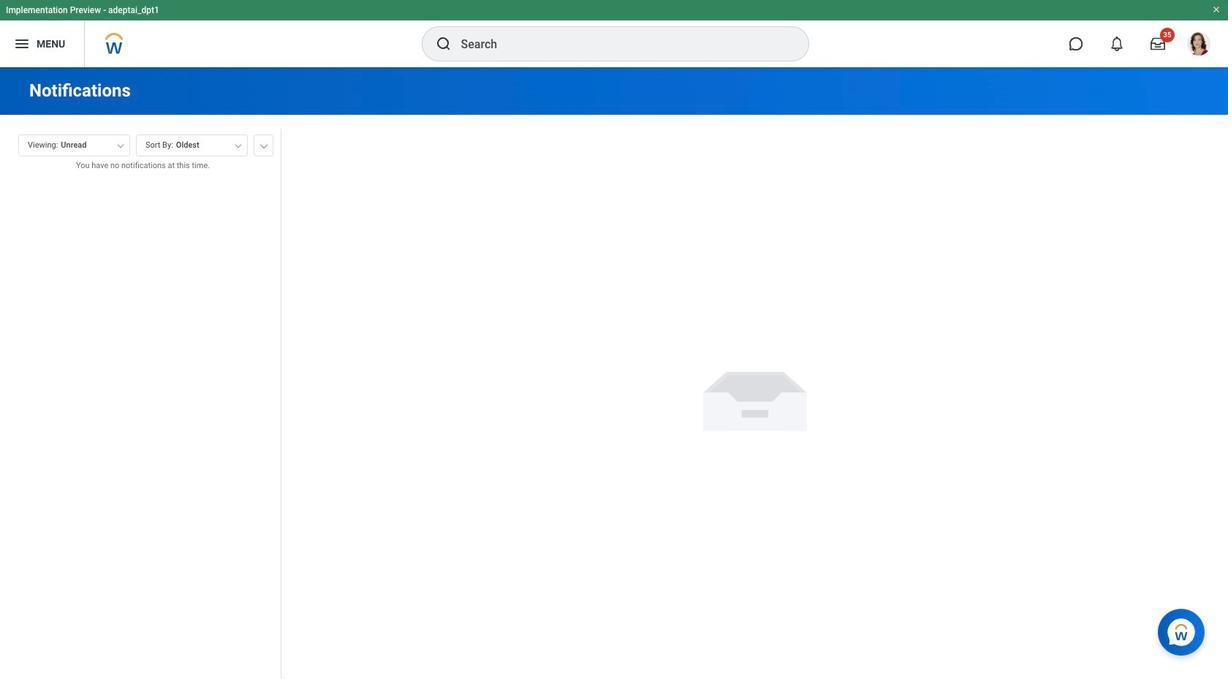 Task type: locate. For each thing, give the bounding box(es) containing it.
profile logan mcneil image
[[1187, 32, 1211, 59]]

justify image
[[13, 35, 31, 53]]

inbox items list box
[[0, 183, 281, 679]]

search image
[[435, 35, 452, 53]]

banner
[[0, 0, 1228, 67]]

main content
[[0, 67, 1228, 679]]

tab panel
[[0, 128, 281, 679]]

close environment banner image
[[1212, 5, 1221, 14]]

reading pane region
[[282, 116, 1228, 679]]

more image
[[260, 141, 268, 148]]



Task type: vqa. For each thing, say whether or not it's contained in the screenshot.
notifications large Icon
yes



Task type: describe. For each thing, give the bounding box(es) containing it.
notifications large image
[[1110, 37, 1125, 51]]

inbox large image
[[1151, 37, 1166, 51]]

Search Workday  search field
[[461, 28, 778, 60]]



